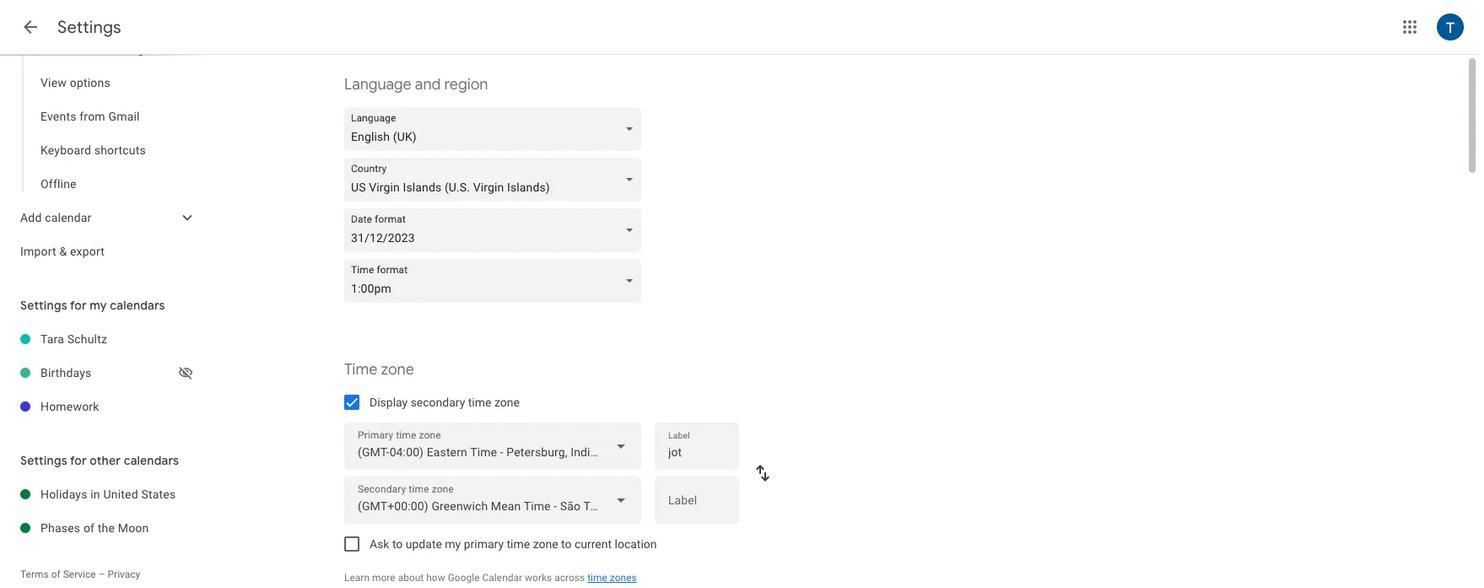 Task type: describe. For each thing, give the bounding box(es) containing it.
shortcuts
[[94, 143, 146, 157]]

united
[[103, 488, 138, 501]]

notification settings
[[41, 42, 151, 56]]

homework
[[41, 400, 99, 413]]

view
[[41, 76, 67, 89]]

go back image
[[20, 17, 41, 37]]

tree containing notification settings
[[0, 0, 203, 268]]

learn
[[344, 572, 370, 584]]

other
[[90, 453, 121, 468]]

the
[[98, 521, 115, 535]]

states
[[141, 488, 176, 501]]

location
[[615, 538, 657, 551]]

time zone
[[344, 360, 414, 380]]

holidays in united states tree item
[[0, 478, 203, 511]]

tara schultz tree item
[[0, 322, 203, 356]]

current
[[575, 538, 612, 551]]

birthdays link
[[41, 356, 176, 390]]

privacy
[[108, 569, 140, 581]]

settings heading
[[57, 17, 121, 38]]

–
[[98, 569, 105, 581]]

homework link
[[41, 390, 203, 424]]

time
[[344, 360, 377, 380]]

google
[[448, 572, 480, 584]]

for for my
[[70, 298, 87, 313]]

primary
[[464, 538, 504, 551]]

0 horizontal spatial time
[[468, 396, 491, 409]]

Label for primary time zone. text field
[[668, 440, 726, 464]]

events
[[41, 110, 76, 123]]

settings for other calendars tree
[[0, 478, 203, 545]]

phases of the moon tree item
[[0, 511, 203, 545]]

calendars for settings for my calendars
[[110, 298, 165, 313]]

settings for my calendars tree
[[0, 322, 203, 424]]

schultz
[[67, 332, 107, 346]]

keyboard
[[41, 143, 91, 157]]

zones
[[610, 572, 637, 584]]

of for the
[[83, 521, 95, 535]]

terms
[[20, 569, 49, 581]]

calendar
[[45, 211, 92, 224]]

import
[[20, 245, 56, 258]]

settings for my calendars
[[20, 298, 165, 313]]

view options
[[41, 76, 110, 89]]

update
[[406, 538, 442, 551]]

settings for settings
[[57, 17, 121, 38]]

ask
[[370, 538, 389, 551]]

keyboard shortcuts
[[41, 143, 146, 157]]

&
[[59, 245, 67, 258]]

options
[[70, 76, 110, 89]]

1 to from the left
[[392, 538, 403, 551]]

phases of the moon
[[41, 521, 149, 535]]

time zones link
[[587, 572, 637, 584]]

terms of service – privacy
[[20, 569, 140, 581]]

about
[[398, 572, 424, 584]]

more
[[372, 572, 395, 584]]

works
[[525, 572, 552, 584]]

secondary
[[411, 396, 465, 409]]

in
[[91, 488, 100, 501]]

across
[[555, 572, 585, 584]]



Task type: locate. For each thing, give the bounding box(es) containing it.
1 vertical spatial of
[[51, 569, 60, 581]]

notification
[[41, 42, 104, 56]]

calendars
[[110, 298, 165, 313], [124, 453, 179, 468]]

of left the
[[83, 521, 95, 535]]

1 vertical spatial settings
[[20, 298, 67, 313]]

tara
[[41, 332, 64, 346]]

display
[[370, 396, 408, 409]]

offline
[[41, 177, 77, 191]]

calendar
[[482, 572, 522, 584]]

to
[[392, 538, 403, 551], [561, 538, 572, 551]]

add calendar
[[20, 211, 92, 224]]

for for other
[[70, 453, 87, 468]]

time
[[468, 396, 491, 409], [507, 538, 530, 551], [587, 572, 607, 584]]

0 vertical spatial zone
[[381, 360, 414, 380]]

1 horizontal spatial to
[[561, 538, 572, 551]]

0 vertical spatial settings
[[57, 17, 121, 38]]

settings up notification settings
[[57, 17, 121, 38]]

0 horizontal spatial zone
[[381, 360, 414, 380]]

birthdays
[[41, 366, 92, 380]]

time right secondary
[[468, 396, 491, 409]]

0 horizontal spatial of
[[51, 569, 60, 581]]

of right terms
[[51, 569, 60, 581]]

to right ask
[[392, 538, 403, 551]]

1 vertical spatial my
[[445, 538, 461, 551]]

settings up the tara
[[20, 298, 67, 313]]

2 to from the left
[[561, 538, 572, 551]]

settings up holidays
[[20, 453, 67, 468]]

Label for secondary time zone. text field
[[668, 494, 726, 518]]

my
[[90, 298, 107, 313], [445, 538, 461, 551]]

1 vertical spatial time
[[507, 538, 530, 551]]

holidays in united states
[[41, 488, 176, 501]]

0 vertical spatial my
[[90, 298, 107, 313]]

tree
[[0, 0, 203, 268]]

display secondary time zone
[[370, 396, 520, 409]]

time right primary
[[507, 538, 530, 551]]

2 vertical spatial settings
[[20, 453, 67, 468]]

learn more about how google calendar works across time zones
[[344, 572, 637, 584]]

homework tree item
[[0, 390, 203, 424]]

birthdays tree item
[[0, 356, 203, 390]]

0 vertical spatial calendars
[[110, 298, 165, 313]]

swap time zones image
[[753, 463, 773, 484]]

and
[[415, 75, 441, 95]]

2 vertical spatial zone
[[533, 538, 558, 551]]

calendars for settings for other calendars
[[124, 453, 179, 468]]

of
[[83, 521, 95, 535], [51, 569, 60, 581]]

zone up works
[[533, 538, 558, 551]]

2 vertical spatial time
[[587, 572, 607, 584]]

holidays in united states link
[[41, 478, 203, 511]]

1 horizontal spatial zone
[[494, 396, 520, 409]]

language
[[344, 75, 411, 95]]

1 horizontal spatial my
[[445, 538, 461, 551]]

1 horizontal spatial of
[[83, 521, 95, 535]]

to left current
[[561, 538, 572, 551]]

ask to update my primary time zone to current location
[[370, 538, 657, 551]]

phases
[[41, 521, 80, 535]]

None field
[[344, 107, 648, 151], [344, 158, 648, 202], [344, 208, 648, 252], [344, 259, 648, 303], [344, 423, 641, 470], [344, 477, 641, 524], [344, 107, 648, 151], [344, 158, 648, 202], [344, 208, 648, 252], [344, 259, 648, 303], [344, 423, 641, 470], [344, 477, 641, 524]]

add
[[20, 211, 42, 224]]

1 vertical spatial for
[[70, 453, 87, 468]]

0 vertical spatial time
[[468, 396, 491, 409]]

settings
[[107, 42, 151, 56]]

export
[[70, 245, 105, 258]]

for left other
[[70, 453, 87, 468]]

zone right secondary
[[494, 396, 520, 409]]

moon
[[118, 521, 149, 535]]

0 horizontal spatial to
[[392, 538, 403, 551]]

group
[[0, 0, 203, 201]]

for up tara schultz
[[70, 298, 87, 313]]

1 horizontal spatial time
[[507, 538, 530, 551]]

0 horizontal spatial my
[[90, 298, 107, 313]]

zone up display
[[381, 360, 414, 380]]

of inside tree item
[[83, 521, 95, 535]]

privacy link
[[108, 569, 140, 581]]

zone
[[381, 360, 414, 380], [494, 396, 520, 409], [533, 538, 558, 551]]

0 vertical spatial for
[[70, 298, 87, 313]]

language and region
[[344, 75, 488, 95]]

how
[[426, 572, 445, 584]]

for
[[70, 298, 87, 313], [70, 453, 87, 468]]

calendars up tara schultz tree item
[[110, 298, 165, 313]]

my up tara schultz tree item
[[90, 298, 107, 313]]

gmail
[[108, 110, 140, 123]]

my right update at bottom left
[[445, 538, 461, 551]]

terms of service link
[[20, 569, 96, 581]]

1 vertical spatial calendars
[[124, 453, 179, 468]]

phases of the moon link
[[41, 511, 203, 545]]

service
[[63, 569, 96, 581]]

settings
[[57, 17, 121, 38], [20, 298, 67, 313], [20, 453, 67, 468]]

time left zones
[[587, 572, 607, 584]]

settings for settings for my calendars
[[20, 298, 67, 313]]

tara schultz
[[41, 332, 107, 346]]

1 for from the top
[[70, 298, 87, 313]]

2 for from the top
[[70, 453, 87, 468]]

events from gmail
[[41, 110, 140, 123]]

1 vertical spatial zone
[[494, 396, 520, 409]]

settings for settings for other calendars
[[20, 453, 67, 468]]

of for service
[[51, 569, 60, 581]]

settings for other calendars
[[20, 453, 179, 468]]

group containing notification settings
[[0, 0, 203, 201]]

holidays
[[41, 488, 87, 501]]

calendars up states
[[124, 453, 179, 468]]

0 vertical spatial of
[[83, 521, 95, 535]]

from
[[80, 110, 105, 123]]

import & export
[[20, 245, 105, 258]]

2 horizontal spatial time
[[587, 572, 607, 584]]

2 horizontal spatial zone
[[533, 538, 558, 551]]

region
[[444, 75, 488, 95]]



Task type: vqa. For each thing, say whether or not it's contained in the screenshot.
'General' Tree Item
no



